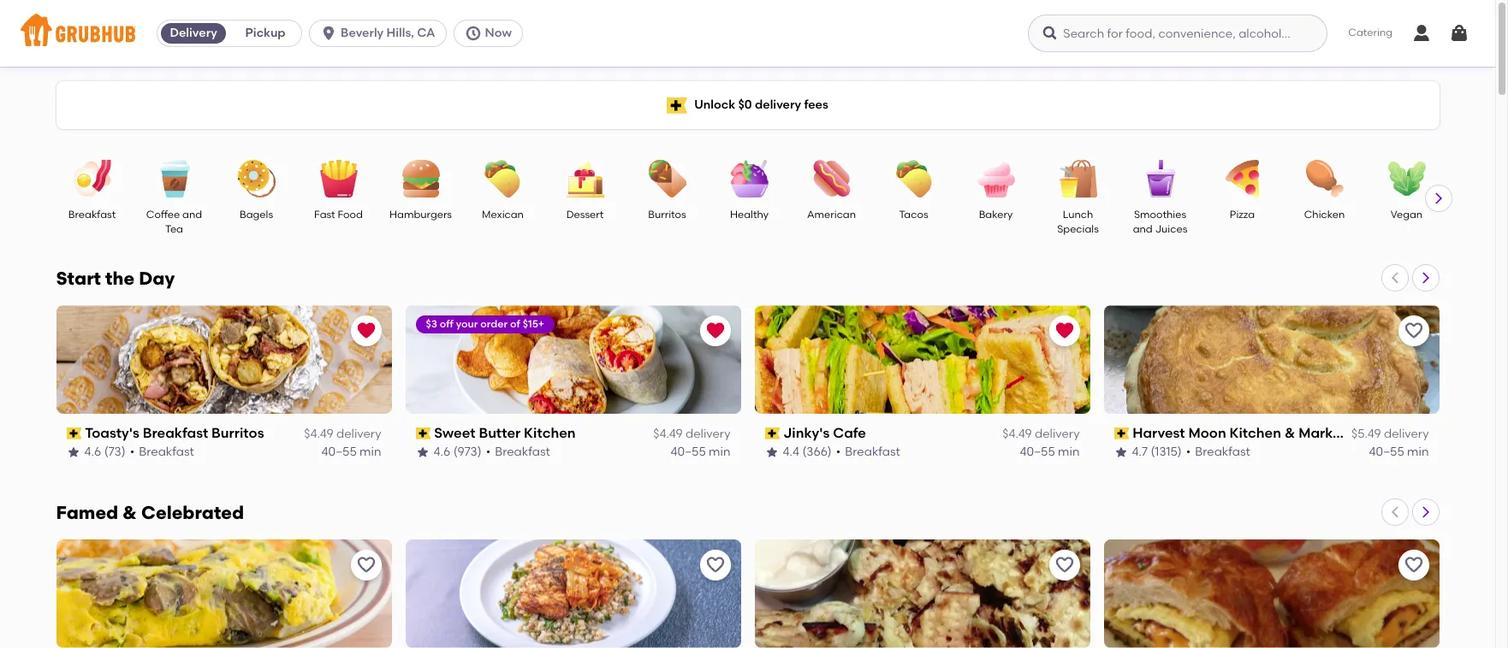 Task type: vqa. For each thing, say whether or not it's contained in the screenshot.
$3.49 at the bottom of the page
no



Task type: locate. For each thing, give the bounding box(es) containing it.
1 horizontal spatial $4.49
[[653, 427, 683, 442]]

3 star icon image from the left
[[765, 446, 778, 459]]

caret left icon image for start the day
[[1388, 271, 1402, 285]]

subscription pass image for jinky's cafe
[[765, 428, 780, 440]]

1 horizontal spatial svg image
[[464, 25, 481, 42]]

4.6 down sweet
[[434, 445, 450, 459]]

2 4.6 from the left
[[434, 445, 450, 459]]

1 horizontal spatial burritos
[[648, 209, 686, 221]]

saved restaurant button
[[350, 316, 381, 347], [700, 316, 731, 347], [1049, 316, 1080, 347]]

save this restaurant image
[[1403, 321, 1424, 342], [1054, 555, 1075, 576], [1403, 555, 1424, 576]]

beverly hills, ca
[[341, 26, 435, 40]]

40–55 min for jinky's cafe
[[1020, 445, 1080, 459]]

40–55 min for harvest moon kitchen & marketplace
[[1369, 445, 1429, 459]]

• right (973)
[[486, 445, 491, 459]]

4 • breakfast from the left
[[1186, 445, 1250, 459]]

svg image for now
[[464, 25, 481, 42]]

$4.49
[[304, 427, 333, 442], [653, 427, 683, 442], [1003, 427, 1032, 442]]

save this restaurant button for canter's deli logo on the bottom left
[[350, 550, 381, 581]]

2 horizontal spatial subscription pass image
[[1114, 428, 1129, 440]]

3 subscription pass image from the left
[[1114, 428, 1129, 440]]

• right '(1315)'
[[1186, 445, 1191, 459]]

1 vertical spatial and
[[1133, 224, 1153, 236]]

catering
[[1348, 27, 1393, 39]]

juices
[[1155, 224, 1187, 236]]

american
[[807, 209, 856, 221]]

save this restaurant image for the farm of beverly hills logo on the bottom
[[705, 555, 725, 576]]

4.6 left (73)
[[84, 445, 101, 459]]

star icon image for toasty's breakfast burritos
[[66, 446, 80, 459]]

svg image left now
[[464, 25, 481, 42]]

4 star icon image from the left
[[1114, 446, 1128, 459]]

off
[[440, 318, 454, 330]]

caret right icon image for day
[[1419, 271, 1432, 285]]

1 saved restaurant button from the left
[[350, 316, 381, 347]]

svg image left beverly
[[320, 25, 337, 42]]

0 horizontal spatial $4.49
[[304, 427, 333, 442]]

pizza image
[[1212, 160, 1272, 198]]

(1315)
[[1151, 445, 1182, 459]]

• for cafe
[[836, 445, 841, 459]]

svg image right the catering button
[[1411, 23, 1432, 44]]

lunch
[[1063, 209, 1093, 221]]

factor's famous deli logo image
[[754, 540, 1090, 649]]

0 horizontal spatial subscription pass image
[[66, 428, 81, 440]]

svg image
[[1411, 23, 1432, 44], [320, 25, 337, 42], [464, 25, 481, 42]]

save this restaurant button for toast bakery cafe logo
[[1398, 550, 1429, 581]]

breakfast down the moon on the bottom right of the page
[[1195, 445, 1250, 459]]

0 horizontal spatial saved restaurant image
[[356, 321, 376, 342]]

0 horizontal spatial 4.6
[[84, 445, 101, 459]]

beverly hills, ca button
[[309, 20, 453, 47]]

jinky's cafe logo image
[[754, 306, 1090, 414]]

1 40–55 from the left
[[321, 445, 357, 459]]

1 min from the left
[[360, 445, 381, 459]]

burritos down toasty's breakfast burritos logo
[[211, 425, 264, 442]]

breakfast
[[68, 209, 116, 221], [143, 425, 208, 442], [139, 445, 194, 459], [495, 445, 550, 459], [845, 445, 900, 459], [1195, 445, 1250, 459]]

smoothies
[[1134, 209, 1186, 221]]

delivery for jinky's cafe
[[1035, 427, 1080, 442]]

2 horizontal spatial $4.49
[[1003, 427, 1032, 442]]

saved restaurant button for jinky's cafe
[[1049, 316, 1080, 347]]

2 horizontal spatial saved restaurant button
[[1049, 316, 1080, 347]]

4 • from the left
[[1186, 445, 1191, 459]]

&
[[1285, 425, 1295, 442], [123, 502, 137, 524]]

• breakfast down sweet butter kitchen
[[486, 445, 550, 459]]

• breakfast down the toasty's breakfast burritos
[[130, 445, 194, 459]]

bakery image
[[966, 160, 1026, 198]]

$4.49 for kitchen
[[653, 427, 683, 442]]

breakfast down the toasty's breakfast burritos
[[139, 445, 194, 459]]

40–55 min for sweet butter kitchen
[[671, 445, 731, 459]]

40–55
[[321, 445, 357, 459], [671, 445, 706, 459], [1020, 445, 1055, 459], [1369, 445, 1404, 459]]

svg image inside 'beverly hills, ca' button
[[320, 25, 337, 42]]

2 $4.49 delivery from the left
[[653, 427, 731, 442]]

2 • from the left
[[486, 445, 491, 459]]

1 save this restaurant image from the left
[[356, 555, 376, 576]]

1 horizontal spatial saved restaurant button
[[700, 316, 731, 347]]

caret left icon image
[[1388, 271, 1402, 285], [1388, 506, 1402, 519]]

breakfast down sweet butter kitchen
[[495, 445, 550, 459]]

vegan image
[[1377, 160, 1437, 198]]

main navigation navigation
[[0, 0, 1495, 67]]

toasty's breakfast burritos
[[85, 425, 264, 442]]

• breakfast down cafe on the right bottom of the page
[[836, 445, 900, 459]]

4 40–55 from the left
[[1369, 445, 1404, 459]]

subscription pass image for harvest moon kitchen & marketplace
[[1114, 428, 1129, 440]]

kitchen
[[524, 425, 576, 442], [1230, 425, 1281, 442]]

& right famed
[[123, 502, 137, 524]]

pickup button
[[229, 20, 301, 47]]

2 vertical spatial caret right icon image
[[1419, 506, 1432, 519]]

40–55 min
[[321, 445, 381, 459], [671, 445, 731, 459], [1020, 445, 1080, 459], [1369, 445, 1429, 459]]

0 horizontal spatial and
[[182, 209, 202, 221]]

0 horizontal spatial kitchen
[[524, 425, 576, 442]]

4.6
[[84, 445, 101, 459], [434, 445, 450, 459]]

0 vertical spatial caret left icon image
[[1388, 271, 1402, 285]]

subscription pass image for toasty's breakfast burritos
[[66, 428, 81, 440]]

• for breakfast
[[130, 445, 135, 459]]

min for toasty's breakfast burritos
[[360, 445, 381, 459]]

2 kitchen from the left
[[1230, 425, 1281, 442]]

now
[[485, 26, 512, 40]]

1 kitchen from the left
[[524, 425, 576, 442]]

1 vertical spatial caret left icon image
[[1388, 506, 1402, 519]]

40–55 for toasty's breakfast burritos
[[321, 445, 357, 459]]

and inside coffee and tea
[[182, 209, 202, 221]]

3 min from the left
[[1058, 445, 1080, 459]]

subscription pass image left jinky's
[[765, 428, 780, 440]]

famed & celebrated
[[56, 502, 244, 524]]

1 star icon image from the left
[[66, 446, 80, 459]]

and
[[182, 209, 202, 221], [1133, 224, 1153, 236]]

0 horizontal spatial saved restaurant button
[[350, 316, 381, 347]]

star icon image down subscription pass icon
[[416, 446, 429, 459]]

saved restaurant button for toasty's breakfast burritos
[[350, 316, 381, 347]]

3 • breakfast from the left
[[836, 445, 900, 459]]

4.6 (73)
[[84, 445, 126, 459]]

jinky's cafe
[[783, 425, 866, 442]]

3 $4.49 delivery from the left
[[1003, 427, 1080, 442]]

star icon image for jinky's cafe
[[765, 446, 778, 459]]

subscription pass image left harvest
[[1114, 428, 1129, 440]]

sweet butter kitchen
[[434, 425, 576, 442]]

coffee and tea image
[[144, 160, 204, 198]]

$4.49 delivery for kitchen
[[653, 427, 731, 442]]

tacos image
[[884, 160, 944, 198]]

saved restaurant image for jinky's cafe
[[1054, 321, 1075, 342]]

1 $4.49 delivery from the left
[[304, 427, 381, 442]]

2 40–55 min from the left
[[671, 445, 731, 459]]

• breakfast down the moon on the bottom right of the page
[[1186, 445, 1250, 459]]

1 horizontal spatial save this restaurant image
[[705, 555, 725, 576]]

2 horizontal spatial saved restaurant image
[[1054, 321, 1075, 342]]

& left marketplace
[[1285, 425, 1295, 442]]

2 40–55 from the left
[[671, 445, 706, 459]]

subscription pass image
[[66, 428, 81, 440], [765, 428, 780, 440], [1114, 428, 1129, 440]]

min for jinky's cafe
[[1058, 445, 1080, 459]]

4 40–55 min from the left
[[1369, 445, 1429, 459]]

star icon image left 4.4 at the right of the page
[[765, 446, 778, 459]]

save this restaurant image for canter's deli logo on the bottom left
[[356, 555, 376, 576]]

marketplace
[[1299, 425, 1385, 442]]

• right (73)
[[130, 445, 135, 459]]

1 horizontal spatial 4.6
[[434, 445, 450, 459]]

3 saved restaurant image from the left
[[1054, 321, 1075, 342]]

3 40–55 min from the left
[[1020, 445, 1080, 459]]

• for moon
[[1186, 445, 1191, 459]]

2 • breakfast from the left
[[486, 445, 550, 459]]

0 horizontal spatial &
[[123, 502, 137, 524]]

saved restaurant image
[[356, 321, 376, 342], [705, 321, 725, 342], [1054, 321, 1075, 342]]

save this restaurant button
[[1398, 316, 1429, 347], [350, 550, 381, 581], [700, 550, 731, 581], [1049, 550, 1080, 581], [1398, 550, 1429, 581]]

caret right icon image for celebrated
[[1419, 506, 1432, 519]]

and down smoothies at the right top of page
[[1133, 224, 1153, 236]]

(73)
[[104, 445, 126, 459]]

subscription pass image left toasty's
[[66, 428, 81, 440]]

save this restaurant button for the farm of beverly hills logo on the bottom
[[700, 550, 731, 581]]

caret left icon image down vegan
[[1388, 271, 1402, 285]]

40–55 for jinky's cafe
[[1020, 445, 1055, 459]]

sweet butter kitchen logo image
[[405, 306, 741, 414]]

the
[[105, 268, 134, 289]]

3 saved restaurant button from the left
[[1049, 316, 1080, 347]]

fast food
[[314, 209, 363, 221]]

0 vertical spatial and
[[182, 209, 202, 221]]

chicken image
[[1295, 160, 1354, 198]]

hamburgers image
[[391, 160, 451, 198]]

burritos down burritos image
[[648, 209, 686, 221]]

$4.49 delivery for burritos
[[304, 427, 381, 442]]

caret left icon image for famed & celebrated
[[1388, 506, 1402, 519]]

start the day
[[56, 268, 175, 289]]

now button
[[453, 20, 530, 47]]

1 vertical spatial caret right icon image
[[1419, 271, 1432, 285]]

1 • breakfast from the left
[[130, 445, 194, 459]]

start
[[56, 268, 101, 289]]

delivery
[[755, 97, 801, 112], [336, 427, 381, 442], [686, 427, 731, 442], [1035, 427, 1080, 442], [1384, 427, 1429, 442]]

svg image for beverly hills, ca
[[320, 25, 337, 42]]

harvest moon kitchen & marketplace
[[1133, 425, 1385, 442]]

2 star icon image from the left
[[416, 446, 429, 459]]

and for smoothies and juices
[[1133, 224, 1153, 236]]

0 horizontal spatial $4.49 delivery
[[304, 427, 381, 442]]

0 vertical spatial burritos
[[648, 209, 686, 221]]

0 horizontal spatial svg image
[[320, 25, 337, 42]]

1 caret left icon image from the top
[[1388, 271, 1402, 285]]

the farm of beverly hills logo image
[[405, 540, 741, 649]]

canter's deli logo image
[[56, 540, 392, 649]]

svg image
[[1449, 23, 1470, 44], [1042, 25, 1059, 42]]

3 • from the left
[[836, 445, 841, 459]]

save this restaurant image for toast bakery cafe logo
[[1403, 555, 1424, 576]]

2 save this restaurant image from the left
[[705, 555, 725, 576]]

1 horizontal spatial subscription pass image
[[765, 428, 780, 440]]

2 horizontal spatial $4.49 delivery
[[1003, 427, 1080, 442]]

breakfast for harvest moon kitchen & marketplace
[[1195, 445, 1250, 459]]

and up 'tea'
[[182, 209, 202, 221]]

$4.49 delivery
[[304, 427, 381, 442], [653, 427, 731, 442], [1003, 427, 1080, 442]]

3 40–55 from the left
[[1020, 445, 1055, 459]]

your
[[456, 318, 478, 330]]

$5.49 delivery
[[1351, 427, 1429, 442]]

beverly
[[341, 26, 384, 40]]

breakfast down cafe on the right bottom of the page
[[845, 445, 900, 459]]

•
[[130, 445, 135, 459], [486, 445, 491, 459], [836, 445, 841, 459], [1186, 445, 1191, 459]]

4.6 for toasty's breakfast burritos
[[84, 445, 101, 459]]

kitchen right butter
[[524, 425, 576, 442]]

2 caret left icon image from the top
[[1388, 506, 1402, 519]]

1 4.6 from the left
[[84, 445, 101, 459]]

4.6 for sweet butter kitchen
[[434, 445, 450, 459]]

saved restaurant image for toasty's breakfast burritos
[[356, 321, 376, 342]]

1 vertical spatial burritos
[[211, 425, 264, 442]]

1 horizontal spatial &
[[1285, 425, 1295, 442]]

• breakfast
[[130, 445, 194, 459], [486, 445, 550, 459], [836, 445, 900, 459], [1186, 445, 1250, 459]]

1 saved restaurant image from the left
[[356, 321, 376, 342]]

bagels
[[240, 209, 273, 221]]

1 • from the left
[[130, 445, 135, 459]]

1 horizontal spatial kitchen
[[1230, 425, 1281, 442]]

star icon image left 4.7
[[1114, 446, 1128, 459]]

min
[[360, 445, 381, 459], [709, 445, 731, 459], [1058, 445, 1080, 459], [1407, 445, 1429, 459]]

subscription pass image
[[416, 428, 431, 440]]

lunch specials
[[1057, 209, 1099, 236]]

save this restaurant image
[[356, 555, 376, 576], [705, 555, 725, 576]]

2 subscription pass image from the left
[[765, 428, 780, 440]]

$15+
[[523, 318, 544, 330]]

• right (366)
[[836, 445, 841, 459]]

4.6 (973)
[[434, 445, 482, 459]]

order
[[480, 318, 508, 330]]

burritos
[[648, 209, 686, 221], [211, 425, 264, 442]]

and inside the smoothies and juices
[[1133, 224, 1153, 236]]

kitchen right the moon on the bottom right of the page
[[1230, 425, 1281, 442]]

kitchen for moon
[[1230, 425, 1281, 442]]

save this restaurant image for harvest moon kitchen & marketplace logo at the right of page
[[1403, 321, 1424, 342]]

caret left icon image down the "$5.49 delivery"
[[1388, 506, 1402, 519]]

coffee
[[146, 209, 180, 221]]

2 min from the left
[[709, 445, 731, 459]]

star icon image for harvest moon kitchen & marketplace
[[1114, 446, 1128, 459]]

1 subscription pass image from the left
[[66, 428, 81, 440]]

(366)
[[802, 445, 832, 459]]

2 $4.49 from the left
[[653, 427, 683, 442]]

1 horizontal spatial saved restaurant image
[[705, 321, 725, 342]]

4 min from the left
[[1407, 445, 1429, 459]]

star icon image
[[66, 446, 80, 459], [416, 446, 429, 459], [765, 446, 778, 459], [1114, 446, 1128, 459]]

1 $4.49 from the left
[[304, 427, 333, 442]]

0 horizontal spatial save this restaurant image
[[356, 555, 376, 576]]

caret right icon image
[[1432, 192, 1445, 205], [1419, 271, 1432, 285], [1419, 506, 1432, 519]]

svg image inside now button
[[464, 25, 481, 42]]

1 40–55 min from the left
[[321, 445, 381, 459]]

4.4
[[783, 445, 799, 459]]

1 horizontal spatial and
[[1133, 224, 1153, 236]]

1 horizontal spatial $4.49 delivery
[[653, 427, 731, 442]]

star icon image left 4.6 (73)
[[66, 446, 80, 459]]



Task type: describe. For each thing, give the bounding box(es) containing it.
chicken
[[1304, 209, 1345, 221]]

tea
[[165, 224, 183, 236]]

• for butter
[[486, 445, 491, 459]]

jinky's
[[783, 425, 830, 442]]

$4.49 for burritos
[[304, 427, 333, 442]]

4.7 (1315)
[[1132, 445, 1182, 459]]

4.4 (366)
[[783, 445, 832, 459]]

specials
[[1057, 224, 1099, 236]]

Search for food, convenience, alcohol... search field
[[1028, 15, 1328, 52]]

delivery button
[[158, 20, 229, 47]]

vegan
[[1391, 209, 1423, 221]]

0 horizontal spatial svg image
[[1042, 25, 1059, 42]]

smoothies and juices image
[[1130, 160, 1190, 198]]

(973)
[[453, 445, 482, 459]]

toasty's breakfast burritos logo image
[[56, 306, 392, 414]]

kitchen for butter
[[524, 425, 576, 442]]

pickup
[[245, 26, 286, 40]]

sweet
[[434, 425, 475, 442]]

1 vertical spatial &
[[123, 502, 137, 524]]

ca
[[417, 26, 435, 40]]

butter
[[479, 425, 521, 442]]

catering button
[[1336, 14, 1405, 53]]

of
[[510, 318, 520, 330]]

harvest
[[1133, 425, 1185, 442]]

food
[[338, 209, 363, 221]]

2 horizontal spatial svg image
[[1411, 23, 1432, 44]]

save this restaurant button for harvest moon kitchen & marketplace logo at the right of page
[[1398, 316, 1429, 347]]

grubhub plus flag logo image
[[667, 97, 687, 113]]

toasty's
[[85, 425, 139, 442]]

$3 off your order of $15+
[[426, 318, 544, 330]]

0 vertical spatial &
[[1285, 425, 1295, 442]]

• breakfast for cafe
[[836, 445, 900, 459]]

hamburgers
[[389, 209, 452, 221]]

breakfast right toasty's
[[143, 425, 208, 442]]

min for sweet butter kitchen
[[709, 445, 731, 459]]

dessert
[[566, 209, 604, 221]]

star icon image for sweet butter kitchen
[[416, 446, 429, 459]]

mexican image
[[473, 160, 533, 198]]

breakfast for jinky's cafe
[[845, 445, 900, 459]]

save this restaurant image for factor's famous deli logo
[[1054, 555, 1075, 576]]

celebrated
[[141, 502, 244, 524]]

famed
[[56, 502, 118, 524]]

40–55 for harvest moon kitchen & marketplace
[[1369, 445, 1404, 459]]

hills,
[[386, 26, 414, 40]]

delivery for sweet butter kitchen
[[686, 427, 731, 442]]

$0
[[738, 97, 752, 112]]

delivery
[[170, 26, 217, 40]]

• breakfast for breakfast
[[130, 445, 194, 459]]

2 saved restaurant image from the left
[[705, 321, 725, 342]]

breakfast for toasty's breakfast burritos
[[139, 445, 194, 459]]

toast bakery cafe logo image
[[1104, 540, 1439, 649]]

$5.49
[[1351, 427, 1381, 442]]

4.7
[[1132, 445, 1148, 459]]

pizza
[[1230, 209, 1255, 221]]

healthy image
[[719, 160, 779, 198]]

3 $4.49 from the left
[[1003, 427, 1032, 442]]

and for coffee and tea
[[182, 209, 202, 221]]

0 vertical spatial caret right icon image
[[1432, 192, 1445, 205]]

fees
[[804, 97, 828, 112]]

40–55 for sweet butter kitchen
[[671, 445, 706, 459]]

unlock
[[694, 97, 735, 112]]

breakfast for sweet butter kitchen
[[495, 445, 550, 459]]

mexican
[[482, 209, 524, 221]]

coffee and tea
[[146, 209, 202, 236]]

burritos image
[[637, 160, 697, 198]]

save this restaurant button for factor's famous deli logo
[[1049, 550, 1080, 581]]

healthy
[[730, 209, 769, 221]]

delivery for toasty's breakfast burritos
[[336, 427, 381, 442]]

day
[[139, 268, 175, 289]]

delivery for harvest moon kitchen & marketplace
[[1384, 427, 1429, 442]]

smoothies and juices
[[1133, 209, 1187, 236]]

lunch specials image
[[1048, 160, 1108, 198]]

bakery
[[979, 209, 1013, 221]]

moon
[[1188, 425, 1226, 442]]

2 saved restaurant button from the left
[[700, 316, 731, 347]]

1 horizontal spatial svg image
[[1449, 23, 1470, 44]]

dessert image
[[555, 160, 615, 198]]

min for harvest moon kitchen & marketplace
[[1407, 445, 1429, 459]]

breakfast down breakfast image
[[68, 209, 116, 221]]

• breakfast for butter
[[486, 445, 550, 459]]

• breakfast for moon
[[1186, 445, 1250, 459]]

0 horizontal spatial burritos
[[211, 425, 264, 442]]

fast
[[314, 209, 335, 221]]

breakfast image
[[62, 160, 122, 198]]

harvest moon kitchen & marketplace logo image
[[1104, 306, 1439, 414]]

$3
[[426, 318, 437, 330]]

fast food image
[[309, 160, 368, 198]]

tacos
[[899, 209, 928, 221]]

american image
[[802, 160, 861, 198]]

40–55 min for toasty's breakfast burritos
[[321, 445, 381, 459]]

unlock $0 delivery fees
[[694, 97, 828, 112]]

cafe
[[833, 425, 866, 442]]

bagels image
[[226, 160, 286, 198]]



